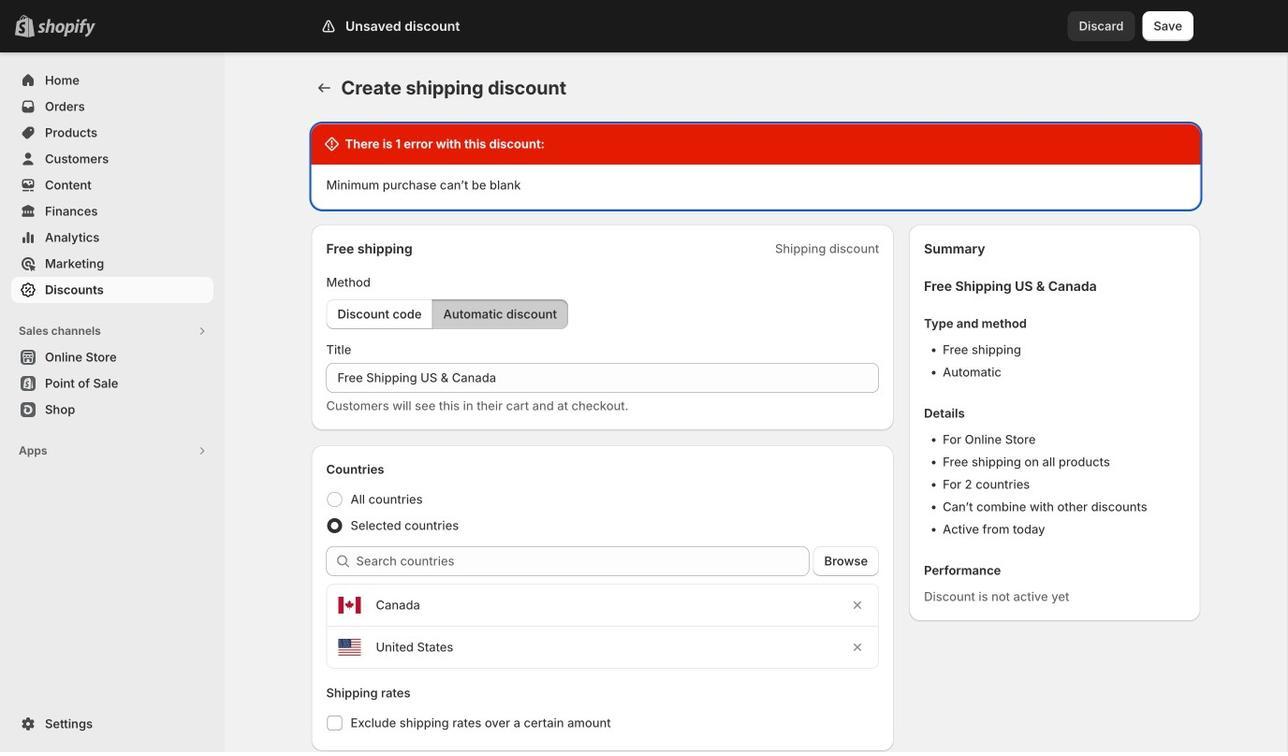 Task type: describe. For each thing, give the bounding box(es) containing it.
shopify image
[[37, 18, 95, 37]]



Task type: vqa. For each thing, say whether or not it's contained in the screenshot.
My Store image
no



Task type: locate. For each thing, give the bounding box(es) containing it.
None text field
[[326, 363, 879, 393]]

Search countries text field
[[356, 547, 809, 577]]



